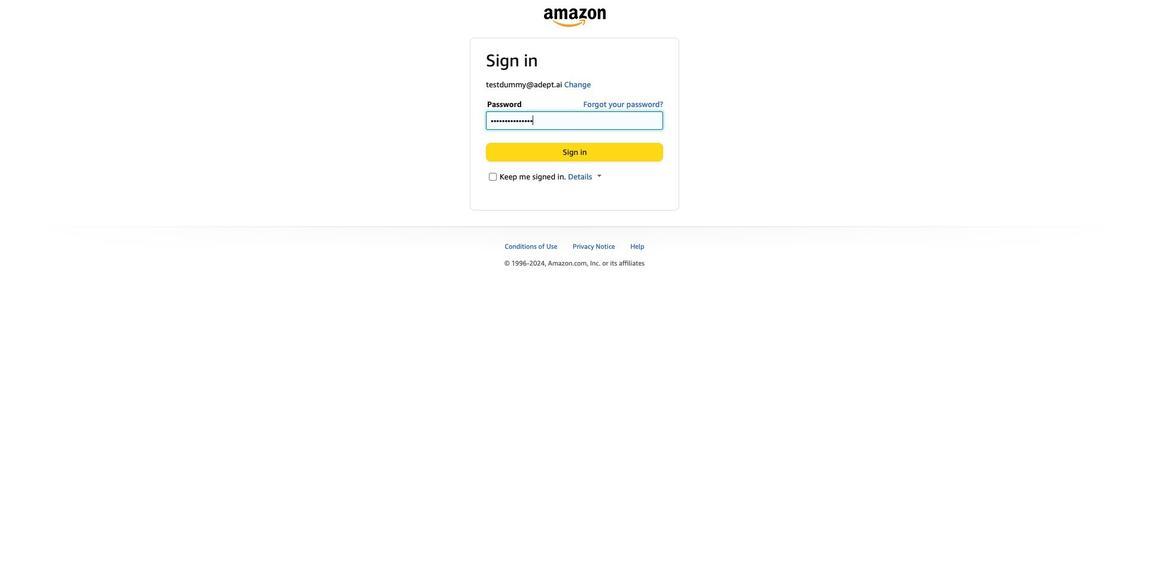 Task type: vqa. For each thing, say whether or not it's contained in the screenshot.
checkbox
yes



Task type: locate. For each thing, give the bounding box(es) containing it.
popover image
[[597, 175, 602, 178]]

None checkbox
[[489, 173, 497, 181]]

amazon image
[[544, 8, 606, 27]]

None password field
[[486, 111, 663, 130]]

None submit
[[487, 143, 663, 161]]



